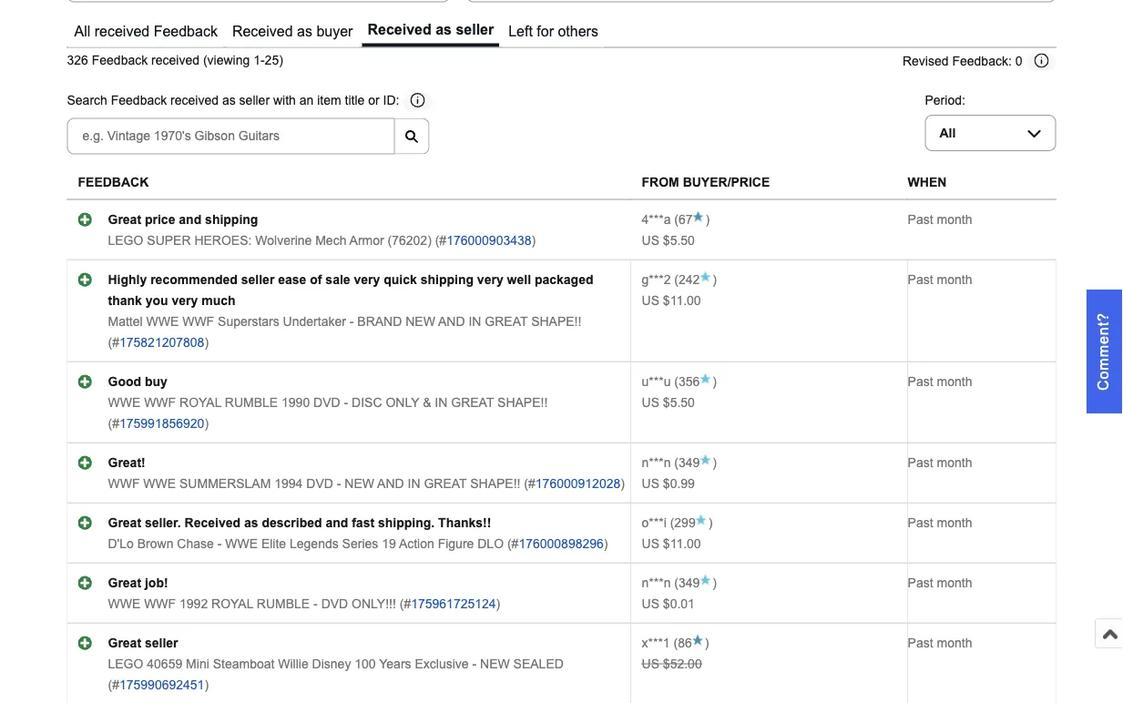 Task type: locate. For each thing, give the bounding box(es) containing it.
all inside all "popup button"
[[940, 126, 956, 140]]

4 past month from the top
[[908, 456, 973, 470]]

much
[[202, 294, 236, 308]]

0 vertical spatial all
[[74, 23, 90, 39]]

lego
[[108, 233, 143, 248], [108, 657, 143, 671]]

1 vertical spatial 349
[[679, 576, 700, 590]]

great for great seller. received as described and fast shipping. thanks!!
[[108, 516, 141, 530]]

month for lego 40659  mini steamboat willie disney 100 years exclusive - new sealed (#
[[937, 636, 973, 650]]

0 vertical spatial dvd
[[314, 396, 341, 410]]

great for mattel wwe wwf superstars undertaker - brand new and in great shape!! (#
[[485, 315, 528, 329]]

( right 4***a
[[675, 213, 679, 227]]

1 ( 349 from the top
[[671, 456, 700, 470]]

6 month from the top
[[937, 576, 973, 590]]

2 horizontal spatial new
[[480, 657, 510, 671]]

wwf up 175991856920 link
[[144, 396, 176, 410]]

1 feedback left by buyer. element from the top
[[642, 213, 671, 227]]

5 feedback left by buyer. element from the top
[[642, 516, 667, 530]]

1 month from the top
[[937, 213, 973, 227]]

in inside 'great! wwf wwe summerslam 1994 dvd - new and in great shape!! (# 176000912028 )'
[[408, 477, 421, 491]]

received for received as buyer
[[232, 23, 293, 39]]

175821207808 )
[[119, 336, 209, 350]]

royal right 1992 in the bottom left of the page
[[211, 597, 253, 611]]

0 horizontal spatial all
[[74, 23, 90, 39]]

wwe up 175821207808 link
[[146, 315, 179, 329]]

( 349 up $0.99 on the right of the page
[[671, 456, 700, 470]]

349 for us $0.99
[[679, 456, 700, 470]]

( right u***u
[[675, 375, 679, 389]]

great job! wwe wwf 1992 royal rumble - dvd only!!! (# 175961725124 )
[[108, 576, 501, 611]]

dvd inside 'great! wwf wwe summerslam 1994 dvd - new and in great shape!! (# 176000912028 )'
[[306, 477, 333, 491]]

1 vertical spatial received
[[151, 53, 200, 68]]

received down 326 feedback received (viewing 1-25) on the top of the page
[[171, 94, 219, 108]]

rumble left 1990
[[225, 396, 278, 410]]

7 us from the top
[[642, 657, 660, 671]]

$0.99
[[663, 477, 695, 491]]

6 past month from the top
[[908, 576, 973, 590]]

great up d'lo
[[108, 516, 141, 530]]

past month element
[[908, 213, 973, 227], [908, 273, 973, 287], [908, 375, 973, 389], [908, 456, 973, 470], [908, 516, 973, 530], [908, 576, 973, 590], [908, 636, 973, 650]]

2 vertical spatial dvd
[[321, 597, 348, 611]]

job!
[[145, 576, 168, 590]]

great left price
[[108, 213, 141, 227]]

6 past month element from the top
[[908, 576, 973, 590]]

us down u***u
[[642, 396, 660, 410]]

and inside 'great seller. received as described and fast shipping. thanks!! d'lo brown chase - wwe elite legends series 19 action figure dlo (# 176000898296 )'
[[326, 516, 348, 530]]

past month for d'lo brown chase - wwe elite legends series 19 action figure dlo (#
[[908, 516, 973, 530]]

great inside 'great seller. received as described and fast shipping. thanks!! d'lo brown chase - wwe elite legends series 19 action figure dlo (# 176000898296 )'
[[108, 516, 141, 530]]

1 past month from the top
[[908, 213, 973, 227]]

superstars
[[218, 315, 280, 329]]

3 past from the top
[[908, 375, 934, 389]]

0 horizontal spatial in
[[408, 477, 421, 491]]

feedback left by buyer. element for lego 40659  mini steamboat willie disney 100 years exclusive - new sealed (#
[[642, 636, 670, 650]]

wwe inside 'great seller. received as described and fast shipping. thanks!! d'lo brown chase - wwe elite legends series 19 action figure dlo (# 176000898296 )'
[[225, 537, 258, 551]]

us down 4***a
[[642, 233, 660, 248]]

very left well
[[477, 273, 504, 287]]

4 month from the top
[[937, 456, 973, 470]]

5 past from the top
[[908, 516, 934, 530]]

month
[[937, 213, 973, 227], [937, 273, 973, 287], [937, 375, 973, 389], [937, 456, 973, 470], [937, 516, 973, 530], [937, 576, 973, 590], [937, 636, 973, 650]]

feedback for 326
[[92, 53, 148, 68]]

new left 'sealed'
[[480, 657, 510, 671]]

and up shipping.
[[377, 477, 404, 491]]

1 great from the top
[[108, 213, 141, 227]]

0 vertical spatial great
[[485, 315, 528, 329]]

(# inside 'great seller. received as described and fast shipping. thanks!! d'lo brown chase - wwe elite legends series 19 action figure dlo (# 176000898296 )'
[[508, 537, 519, 551]]

feedback left by buyer. element left 67
[[642, 213, 671, 227]]

past for wwf wwe summerslam 1994 dvd - new and in great shape!! (#
[[908, 456, 934, 470]]

(# right only!!! on the left bottom
[[400, 597, 411, 611]]

4 us from the top
[[642, 477, 660, 491]]

highly
[[108, 273, 147, 287]]

great
[[108, 213, 141, 227], [108, 516, 141, 530], [108, 576, 141, 590], [108, 636, 141, 650]]

rumble
[[225, 396, 278, 410], [257, 597, 310, 611]]

0 vertical spatial 349
[[679, 456, 700, 470]]

349 up $0.01 on the bottom right
[[679, 576, 700, 590]]

buyer
[[317, 23, 353, 39]]

1 $11.00 from the top
[[663, 294, 701, 308]]

7 past month from the top
[[908, 636, 973, 650]]

us $5.50 down u***u
[[642, 396, 695, 410]]

1 vertical spatial lego
[[108, 657, 143, 671]]

all down period:
[[940, 126, 956, 140]]

feedback left by buyer. element left 299
[[642, 516, 667, 530]]

super
[[147, 233, 191, 248]]

select the feedback time period you want to see element
[[926, 93, 966, 107]]

3 great from the top
[[108, 576, 141, 590]]

2 past from the top
[[908, 273, 934, 287]]

great up 175990692451
[[108, 636, 141, 650]]

great seller element
[[108, 636, 178, 650]]

0 vertical spatial feedback
[[154, 23, 218, 39]]

2 lego from the top
[[108, 657, 143, 671]]

thank
[[108, 294, 142, 308]]

past month element for mattel wwe wwf superstars undertaker - brand new and in great shape!! (#
[[908, 273, 973, 287]]

1 vertical spatial us $11.00
[[642, 537, 701, 551]]

received inside 'great seller. received as described and fast shipping. thanks!! d'lo brown chase - wwe elite legends series 19 action figure dlo (# 176000898296 )'
[[185, 516, 241, 530]]

1 vertical spatial feedback
[[92, 53, 148, 68]]

1 vertical spatial dvd
[[306, 477, 333, 491]]

shipping
[[205, 213, 258, 227], [421, 273, 474, 287]]

dvd for 1994
[[306, 477, 333, 491]]

349 up $0.99 on the right of the page
[[679, 456, 700, 470]]

n***n up the us $0.01
[[642, 576, 671, 590]]

feedback left by buyer. element containing 4***a
[[642, 213, 671, 227]]

us left $0.01 on the bottom right
[[642, 597, 660, 611]]

299
[[675, 516, 696, 530]]

great inside mattel wwe wwf superstars undertaker - brand new and in great shape!! (#
[[485, 315, 528, 329]]

received right buyer at the top left of the page
[[368, 21, 432, 38]]

0 vertical spatial ( 349
[[671, 456, 700, 470]]

2 vertical spatial in
[[408, 477, 421, 491]]

175961725124 link
[[411, 597, 496, 611]]

dvd inside wwe wwf royal rumble 1990 dvd - disc only & in great shape!! (#
[[314, 396, 341, 410]]

n***n for $0.01
[[642, 576, 671, 590]]

in
[[469, 315, 482, 329], [435, 396, 448, 410], [408, 477, 421, 491]]

( 349 for us $0.99
[[671, 456, 700, 470]]

( 356
[[671, 375, 700, 389]]

1 horizontal spatial in
[[435, 396, 448, 410]]

shape!!
[[531, 315, 582, 329], [498, 396, 548, 410], [471, 477, 521, 491]]

0 vertical spatial shipping
[[205, 213, 258, 227]]

feedback left by buyer. element for wwf wwe summerslam 1994 dvd - new and in great shape!! (#
[[642, 456, 671, 470]]

past for lego super heroes: wolverine mech armor (76202) (#
[[908, 213, 934, 227]]

g***2
[[642, 273, 671, 287]]

from buyer/price
[[642, 176, 770, 190]]

shipping inside "great price and shipping lego super heroes: wolverine mech armor (76202) (# 176000903438 )"
[[205, 213, 258, 227]]

1 vertical spatial $11.00
[[663, 537, 701, 551]]

5 us from the top
[[642, 537, 660, 551]]

new inside 'great! wwf wwe summerslam 1994 dvd - new and in great shape!! (# 176000912028 )'
[[345, 477, 375, 491]]

0 vertical spatial us $11.00
[[642, 294, 701, 308]]

received as buyer
[[232, 23, 353, 39]]

5 past month element from the top
[[908, 516, 973, 530]]

us down x***1
[[642, 657, 660, 671]]

1990
[[282, 396, 310, 410]]

month for wwf wwe summerslam 1994 dvd - new and in great shape!! (#
[[937, 456, 973, 470]]

242
[[679, 273, 700, 287]]

shipping inside highly recommended seller ease of sale very quick shipping very well packaged thank you very much
[[421, 273, 474, 287]]

feedback left by buyer. element up the us $0.01
[[642, 576, 671, 590]]

0 vertical spatial in
[[469, 315, 482, 329]]

buy
[[145, 375, 168, 389]]

0 vertical spatial $5.50
[[663, 233, 695, 248]]

feedback up 326 feedback received (viewing 1-25) on the top of the page
[[154, 23, 218, 39]]

past month for lego super heroes: wolverine mech armor (76202) (#
[[908, 213, 973, 227]]

e.g. Vintage 1970's Gibson Guitars text field
[[67, 118, 395, 155]]

us $11.00 down ( 242
[[642, 294, 701, 308]]

and left fast
[[326, 516, 348, 530]]

lego inside lego 40659  mini steamboat willie disney 100 years exclusive - new sealed (#
[[108, 657, 143, 671]]

5 month from the top
[[937, 516, 973, 530]]

1 vertical spatial shipping
[[421, 273, 474, 287]]

0 vertical spatial and
[[438, 315, 465, 329]]

new up fast
[[345, 477, 375, 491]]

1 vertical spatial $5.50
[[663, 396, 695, 410]]

as left left
[[436, 21, 452, 38]]

us $11.00 down the ( 299
[[642, 537, 701, 551]]

feedback
[[154, 23, 218, 39], [92, 53, 148, 68], [111, 94, 167, 108]]

$11.00
[[663, 294, 701, 308], [663, 537, 701, 551]]

1 vertical spatial n***n
[[642, 576, 671, 590]]

2 us $5.50 from the top
[[642, 396, 695, 410]]

349
[[679, 456, 700, 470], [679, 576, 700, 590]]

past month for wwe wwf royal rumble 1990 dvd - disc only & in great shape!! (#
[[908, 375, 973, 389]]

175821207808
[[119, 336, 205, 350]]

received inside button
[[232, 23, 293, 39]]

2 ( 349 from the top
[[671, 576, 700, 590]]

1 vertical spatial all
[[940, 126, 956, 140]]

in for -
[[408, 477, 421, 491]]

0 vertical spatial us $5.50
[[642, 233, 695, 248]]

(# up the 176000898296 link
[[524, 477, 536, 491]]

id:
[[383, 94, 400, 108]]

us $5.50
[[642, 233, 695, 248], [642, 396, 695, 410]]

great for great job!
[[108, 576, 141, 590]]

us down 'g***2'
[[642, 294, 660, 308]]

feedback left by buyer. element containing o***i
[[642, 516, 667, 530]]

and up super
[[179, 213, 202, 227]]

( 349 up $0.01 on the bottom right
[[671, 576, 700, 590]]

feedback element
[[78, 176, 149, 190]]

1 us from the top
[[642, 233, 660, 248]]

great for great! wwf wwe summerslam 1994 dvd - new and in great shape!! (# 176000912028 )
[[424, 477, 467, 491]]

2 great from the top
[[108, 516, 141, 530]]

326
[[67, 53, 88, 68]]

$11.00 down the ( 299
[[663, 537, 701, 551]]

feedback left by buyer. element containing u***u
[[642, 375, 671, 389]]

great for great price and shipping
[[108, 213, 141, 227]]

0 vertical spatial lego
[[108, 233, 143, 248]]

6 feedback left by buyer. element from the top
[[642, 576, 671, 590]]

2 $11.00 from the top
[[663, 537, 701, 551]]

2 us from the top
[[642, 294, 660, 308]]

received
[[368, 21, 432, 38], [232, 23, 293, 39], [185, 516, 241, 530]]

wwe down 'good'
[[108, 396, 141, 410]]

3 past month element from the top
[[908, 375, 973, 389]]

seller inside button
[[456, 21, 494, 38]]

3 feedback left by buyer. element from the top
[[642, 375, 671, 389]]

7 month from the top
[[937, 636, 973, 650]]

0 vertical spatial rumble
[[225, 396, 278, 410]]

1 vertical spatial us $5.50
[[642, 396, 695, 410]]

past for mattel wwe wwf superstars undertaker - brand new and in great shape!! (#
[[908, 273, 934, 287]]

past for wwe wwf royal rumble 1990 dvd - disc only & in great shape!! (#
[[908, 375, 934, 389]]

feedback left by buyer. element containing g***2
[[642, 273, 671, 287]]

0 horizontal spatial new
[[345, 477, 375, 491]]

in up shipping.
[[408, 477, 421, 491]]

0 horizontal spatial shipping
[[205, 213, 258, 227]]

wwf down job! at the left bottom of page
[[144, 597, 176, 611]]

wwe inside 'great! wwf wwe summerslam 1994 dvd - new and in great shape!! (# 176000912028 )'
[[143, 477, 176, 491]]

1 vertical spatial in
[[435, 396, 448, 410]]

dvd right 1994
[[306, 477, 333, 491]]

feedback left by buyer. element containing x***1
[[642, 636, 670, 650]]

received up 1-
[[232, 23, 293, 39]]

search feedback received as seller with an item title or id:
[[67, 94, 400, 108]]

0 horizontal spatial and
[[179, 213, 202, 227]]

-
[[350, 315, 354, 329], [344, 396, 348, 410], [337, 477, 341, 491], [218, 537, 222, 551], [314, 597, 318, 611], [473, 657, 477, 671]]

2 $5.50 from the top
[[663, 396, 695, 410]]

feedback left by buyer. element left 356 at the right bottom of the page
[[642, 375, 671, 389]]

new right 'brand' on the top of page
[[406, 315, 436, 329]]

(# right (76202)
[[435, 233, 447, 248]]

2 vertical spatial shape!!
[[471, 477, 521, 491]]

shape!! for great! wwf wwe summerslam 1994 dvd - new and in great shape!! (# 176000912028 )
[[471, 477, 521, 491]]

1 vertical spatial and
[[377, 477, 404, 491]]

feedback left by buyer. element left the 242
[[642, 273, 671, 287]]

1 us $11.00 from the top
[[642, 294, 701, 308]]

1 horizontal spatial new
[[406, 315, 436, 329]]

royal up the 175991856920 )
[[180, 396, 221, 410]]

feedback down all received feedback button
[[92, 53, 148, 68]]

rumble inside great job! wwe wwf 1992 royal rumble - dvd only!!! (# 175961725124 )
[[257, 597, 310, 611]]

lego up 'highly'
[[108, 233, 143, 248]]

2 past month element from the top
[[908, 273, 973, 287]]

shape!! inside 'great! wwf wwe summerslam 1994 dvd - new and in great shape!! (# 176000912028 )'
[[471, 477, 521, 491]]

0 vertical spatial received
[[95, 23, 150, 39]]

2 vertical spatial new
[[480, 657, 510, 671]]

received up chase at the left of the page
[[185, 516, 241, 530]]

7 past month element from the top
[[908, 636, 973, 650]]

shipping right quick
[[421, 273, 474, 287]]

2 month from the top
[[937, 273, 973, 287]]

1 n***n from the top
[[642, 456, 671, 470]]

armor
[[350, 233, 384, 248]]

- right chase at the left of the page
[[218, 537, 222, 551]]

past for d'lo brown chase - wwe elite legends series 19 action figure dlo (#
[[908, 516, 934, 530]]

great price and shipping lego super heroes: wolverine mech armor (76202) (# 176000903438 )
[[108, 213, 536, 248]]

$5.50
[[663, 233, 695, 248], [663, 396, 695, 410]]

wwf down much
[[182, 315, 214, 329]]

us down o***i
[[642, 537, 660, 551]]

all inside all received feedback button
[[74, 23, 90, 39]]

rumble down elite
[[257, 597, 310, 611]]

feedback right the "search"
[[111, 94, 167, 108]]

(# right dlo
[[508, 537, 519, 551]]

wwe down great job! element
[[108, 597, 141, 611]]

2 vertical spatial great
[[424, 477, 467, 491]]

and
[[438, 315, 465, 329], [377, 477, 404, 491]]

(# down mattel
[[108, 336, 119, 350]]

or
[[368, 94, 380, 108]]

when
[[908, 176, 947, 190]]

us $5.50 down 4***a
[[642, 233, 695, 248]]

and inside mattel wwe wwf superstars undertaker - brand new and in great shape!! (#
[[438, 315, 465, 329]]

us for wwe wwf 1992 royal rumble - dvd only!!! (#
[[642, 597, 660, 611]]

fast
[[352, 516, 375, 530]]

title
[[345, 94, 365, 108]]

us left $0.99 on the right of the page
[[642, 477, 660, 491]]

2 feedback left by buyer. element from the top
[[642, 273, 671, 287]]

1 horizontal spatial and
[[326, 516, 348, 530]]

( 86
[[670, 636, 692, 650]]

received inside button
[[368, 21, 432, 38]]

as inside 'great seller. received as described and fast shipping. thanks!! d'lo brown chase - wwe elite legends series 19 action figure dlo (# 176000898296 )'
[[244, 516, 258, 530]]

- right exclusive
[[473, 657, 477, 671]]

in down 176000903438 link
[[469, 315, 482, 329]]

175991856920 link
[[119, 417, 205, 431]]

great inside great job! wwe wwf 1992 royal rumble - dvd only!!! (# 175961725124 )
[[108, 576, 141, 590]]

shape!! inside wwe wwf royal rumble 1990 dvd - disc only & in great shape!! (#
[[498, 396, 548, 410]]

seller left ease
[[241, 273, 275, 287]]

4 past from the top
[[908, 456, 934, 470]]

well
[[507, 273, 531, 287]]

in inside mattel wwe wwf superstars undertaker - brand new and in great shape!! (#
[[469, 315, 482, 329]]

3 us from the top
[[642, 396, 660, 410]]

in right '&'
[[435, 396, 448, 410]]

mattel wwe wwf superstars undertaker - brand new and in great shape!! (#
[[108, 315, 582, 350]]

(# inside mattel wwe wwf superstars undertaker - brand new and in great shape!! (#
[[108, 336, 119, 350]]

lego down great seller element
[[108, 657, 143, 671]]

1 past from the top
[[908, 213, 934, 227]]

$5.50 for 356
[[663, 396, 695, 410]]

new inside mattel wwe wwf superstars undertaker - brand new and in great shape!! (#
[[406, 315, 436, 329]]

( right 'g***2'
[[675, 273, 679, 287]]

month for d'lo brown chase - wwe elite legends series 19 action figure dlo (#
[[937, 516, 973, 530]]

- right 1994
[[337, 477, 341, 491]]

wwe
[[146, 315, 179, 329], [108, 396, 141, 410], [143, 477, 176, 491], [225, 537, 258, 551], [108, 597, 141, 611]]

us $11.00
[[642, 294, 701, 308], [642, 537, 701, 551]]

wwe wwf royal rumble 1990 dvd - disc only & in great shape!! (#
[[108, 396, 548, 431]]

received as seller
[[368, 21, 494, 38]]

$5.50 down the ( 67
[[663, 233, 695, 248]]

wwe down great!
[[143, 477, 176, 491]]

and right 'brand' on the top of page
[[438, 315, 465, 329]]

as left described
[[244, 516, 258, 530]]

1 past month element from the top
[[908, 213, 973, 227]]

received for search
[[171, 94, 219, 108]]

us for lego super heroes: wolverine mech armor (76202) (#
[[642, 233, 660, 248]]

1 vertical spatial royal
[[211, 597, 253, 611]]

shape!! inside mattel wwe wwf superstars undertaker - brand new and in great shape!! (#
[[531, 315, 582, 329]]

royal inside wwe wwf royal rumble 1990 dvd - disc only & in great shape!! (#
[[180, 396, 221, 410]]

us for d'lo brown chase - wwe elite legends series 19 action figure dlo (#
[[642, 537, 660, 551]]

great seller
[[108, 636, 178, 650]]

4 past month element from the top
[[908, 456, 973, 470]]

feedback left by buyer. element for lego super heroes: wolverine mech armor (76202) (#
[[642, 213, 671, 227]]

received as seller button
[[362, 17, 500, 47]]

very right sale
[[354, 273, 380, 287]]

( up $0.01 on the bottom right
[[675, 576, 679, 590]]

- left 'brand' on the top of page
[[350, 315, 354, 329]]

1 vertical spatial and
[[326, 516, 348, 530]]

4 feedback left by buyer. element from the top
[[642, 456, 671, 470]]

1 vertical spatial shape!!
[[498, 396, 548, 410]]

all up 326
[[74, 23, 90, 39]]

shipping.
[[378, 516, 435, 530]]

4 great from the top
[[108, 636, 141, 650]]

175821207808 link
[[119, 336, 205, 350]]

0 vertical spatial $11.00
[[663, 294, 701, 308]]

1 349 from the top
[[679, 456, 700, 470]]

( right o***i
[[670, 516, 675, 530]]

feedback left by buyer. element up "us $52.00"
[[642, 636, 670, 650]]

very down recommended
[[172, 294, 198, 308]]

- left disc
[[344, 396, 348, 410]]

0 vertical spatial new
[[406, 315, 436, 329]]

and inside 'great! wwf wwe summerslam 1994 dvd - new and in great shape!! (# 176000912028 )'
[[377, 477, 404, 491]]

0 horizontal spatial and
[[377, 477, 404, 491]]

1 vertical spatial great
[[451, 396, 494, 410]]

2 us $11.00 from the top
[[642, 537, 701, 551]]

mini
[[186, 657, 209, 671]]

undertaker
[[283, 315, 346, 329]]

dvd
[[314, 396, 341, 410], [306, 477, 333, 491], [321, 597, 348, 611]]

dlo
[[478, 537, 504, 551]]

7 past from the top
[[908, 636, 934, 650]]

wwf down great!
[[108, 477, 140, 491]]

steamboat
[[213, 657, 275, 671]]

1 $5.50 from the top
[[663, 233, 695, 248]]

lego inside "great price and shipping lego super heroes: wolverine mech armor (76202) (# 176000903438 )"
[[108, 233, 143, 248]]

3 month from the top
[[937, 375, 973, 389]]

highly recommended seller ease of sale very quick shipping very well packaged thank you very much element
[[108, 273, 594, 308]]

2 vertical spatial received
[[171, 94, 219, 108]]

only!!!
[[352, 597, 396, 611]]

u***u
[[642, 375, 671, 389]]

shape!! for mattel wwe wwf superstars undertaker - brand new and in great shape!! (#
[[531, 315, 582, 329]]

past month element for wwf wwe summerslam 1994 dvd - new and in great shape!! (#
[[908, 456, 973, 470]]

(# up great!
[[108, 417, 119, 431]]

0 vertical spatial shape!!
[[531, 315, 582, 329]]

seller left left
[[456, 21, 494, 38]]

revised
[[903, 54, 949, 68]]

2 vertical spatial feedback
[[111, 94, 167, 108]]

wwe inside great job! wwe wwf 1992 royal rumble - dvd only!!! (# 175961725124 )
[[108, 597, 141, 611]]

5 past month from the top
[[908, 516, 973, 530]]

dvd right 1990
[[314, 396, 341, 410]]

0 vertical spatial royal
[[180, 396, 221, 410]]

past month element for wwe wwf royal rumble 1990 dvd - disc only & in great shape!! (#
[[908, 375, 973, 389]]

received up 326 feedback received (viewing 1-25) on the top of the page
[[95, 23, 150, 39]]

1 vertical spatial ( 349
[[671, 576, 700, 590]]

received down all received feedback button
[[151, 53, 200, 68]]

6 us from the top
[[642, 597, 660, 611]]

great right '&'
[[451, 396, 494, 410]]

wwf inside 'great! wwf wwe summerslam 1994 dvd - new and in great shape!! (# 176000912028 )'
[[108, 477, 140, 491]]

us $52.00
[[642, 657, 702, 671]]

great down well
[[485, 315, 528, 329]]

wwe left elite
[[225, 537, 258, 551]]

(viewing
[[203, 53, 250, 68]]

described
[[262, 516, 322, 530]]

1 horizontal spatial shipping
[[421, 273, 474, 287]]

( 299
[[667, 516, 696, 530]]

from buyer/price element
[[642, 176, 770, 190]]

of
[[310, 273, 322, 287]]

great! element
[[108, 456, 146, 470]]

great inside 'great! wwf wwe summerslam 1994 dvd - new and in great shape!! (# 176000912028 )'
[[424, 477, 467, 491]]

2 349 from the top
[[679, 576, 700, 590]]

) inside 'great! wwf wwe summerslam 1994 dvd - new and in great shape!! (# 176000912028 )'
[[621, 477, 625, 491]]

(# down great seller
[[108, 678, 119, 692]]

shipping up heroes:
[[205, 213, 258, 227]]

month for lego super heroes: wolverine mech armor (76202) (#
[[937, 213, 973, 227]]

revised feedback: 0
[[903, 54, 1023, 68]]

3 past month from the top
[[908, 375, 973, 389]]

0 vertical spatial and
[[179, 213, 202, 227]]

176000898296 link
[[519, 537, 604, 551]]

1 vertical spatial new
[[345, 477, 375, 491]]

2 past month from the top
[[908, 273, 973, 287]]

( right x***1
[[674, 636, 678, 650]]

0 vertical spatial n***n
[[642, 456, 671, 470]]

feedback left by buyer. element for d'lo brown chase - wwe elite legends series 19 action figure dlo (#
[[642, 516, 667, 530]]

1 horizontal spatial all
[[940, 126, 956, 140]]

you
[[146, 294, 168, 308]]

( up $0.99 on the right of the page
[[675, 456, 679, 470]]

great inside "great price and shipping lego super heroes: wolverine mech armor (76202) (# 176000903438 )"
[[108, 213, 141, 227]]

seller left with
[[239, 94, 270, 108]]

1 horizontal spatial and
[[438, 315, 465, 329]]

highly recommended seller ease of sale very quick shipping very well packaged thank you very much
[[108, 273, 594, 308]]

1 vertical spatial rumble
[[257, 597, 310, 611]]

period:
[[926, 93, 966, 107]]

us for mattel wwe wwf superstars undertaker - brand new and in great shape!! (#
[[642, 294, 660, 308]]

past month element for lego super heroes: wolverine mech armor (76202) (#
[[908, 213, 973, 227]]

mech
[[316, 233, 347, 248]]

2 horizontal spatial in
[[469, 315, 482, 329]]

7 feedback left by buyer. element from the top
[[642, 636, 670, 650]]

dvd left only!!! on the left bottom
[[321, 597, 348, 611]]

67
[[679, 213, 693, 227]]

6 past from the top
[[908, 576, 934, 590]]

1 us $5.50 from the top
[[642, 233, 695, 248]]

2 n***n from the top
[[642, 576, 671, 590]]

as left buyer at the top left of the page
[[297, 23, 313, 39]]

1 lego from the top
[[108, 233, 143, 248]]

feedback left by buyer. element
[[642, 213, 671, 227], [642, 273, 671, 287], [642, 375, 671, 389], [642, 456, 671, 470], [642, 516, 667, 530], [642, 576, 671, 590], [642, 636, 670, 650]]



Task type: describe. For each thing, give the bounding box(es) containing it.
1994
[[275, 477, 303, 491]]

349 for us $0.01
[[679, 576, 700, 590]]

when element
[[908, 176, 947, 190]]

great price and shipping element
[[108, 213, 258, 227]]

seller up 40659
[[145, 636, 178, 650]]

chase
[[177, 537, 214, 551]]

25)
[[265, 53, 283, 68]]

and inside "great price and shipping lego super heroes: wolverine mech armor (76202) (# 176000903438 )"
[[179, 213, 202, 227]]

all received feedback
[[74, 23, 218, 39]]

100
[[355, 657, 376, 671]]

great seller. received as described and fast shipping. thanks!! element
[[108, 516, 492, 530]]

past for lego 40659  mini steamboat willie disney 100 years exclusive - new sealed (#
[[908, 636, 934, 650]]

received inside button
[[95, 23, 150, 39]]

356
[[679, 375, 700, 389]]

rumble inside wwe wwf royal rumble 1990 dvd - disc only & in great shape!! (#
[[225, 396, 278, 410]]

seller.
[[145, 516, 181, 530]]

years
[[379, 657, 412, 671]]

past month for wwf wwe summerslam 1994 dvd - new and in great shape!! (#
[[908, 456, 973, 470]]

received as buyer button
[[227, 17, 359, 47]]

us $0.01
[[642, 597, 695, 611]]

wwe inside wwe wwf royal rumble 1990 dvd - disc only & in great shape!! (#
[[108, 396, 141, 410]]

as up 'e.g. vintage 1970's gibson guitars' text box
[[222, 94, 236, 108]]

great! wwf wwe summerslam 1994 dvd - new and in great shape!! (# 176000912028 )
[[108, 456, 625, 491]]

176000898296
[[519, 537, 604, 551]]

19
[[382, 537, 396, 551]]

1 horizontal spatial very
[[354, 273, 380, 287]]

176000912028 link
[[536, 477, 621, 491]]

$11.00 for 242
[[663, 294, 701, 308]]

dvd for 1990
[[314, 396, 341, 410]]

royal inside great job! wwe wwf 1992 royal rumble - dvd only!!! (# 175961725124 )
[[211, 597, 253, 611]]

us for wwf wwe summerslam 1994 dvd - new and in great shape!! (#
[[642, 477, 660, 491]]

( for wwe wwf 1992 royal rumble - dvd only!!! (#
[[675, 576, 679, 590]]

(# inside great job! wwe wwf 1992 royal rumble - dvd only!!! (# 175961725124 )
[[400, 597, 411, 611]]

(# inside wwe wwf royal rumble 1990 dvd - disc only & in great shape!! (#
[[108, 417, 119, 431]]

past month for lego 40659  mini steamboat willie disney 100 years exclusive - new sealed (#
[[908, 636, 973, 650]]

seller inside highly recommended seller ease of sale very quick shipping very well packaged thank you very much
[[241, 273, 275, 287]]

d'lo
[[108, 537, 134, 551]]

brown
[[137, 537, 174, 551]]

great!
[[108, 456, 146, 470]]

( for lego 40659  mini steamboat willie disney 100 years exclusive - new sealed (#
[[674, 636, 678, 650]]

past month element for d'lo brown chase - wwe elite legends series 19 action figure dlo (#
[[908, 516, 973, 530]]

176000903438 link
[[447, 233, 532, 248]]

( for mattel wwe wwf superstars undertaker - brand new and in great shape!! (#
[[675, 273, 679, 287]]

) inside great job! wwe wwf 1992 royal rumble - dvd only!!! (# 175961725124 )
[[496, 597, 501, 611]]

elite
[[261, 537, 286, 551]]

us for wwe wwf royal rumble 1990 dvd - disc only & in great shape!! (#
[[642, 396, 660, 410]]

past month for wwe wwf 1992 royal rumble - dvd only!!! (#
[[908, 576, 973, 590]]

left for others button
[[503, 17, 604, 47]]

ease
[[278, 273, 307, 287]]

and for brand
[[438, 315, 465, 329]]

326 feedback received (viewing 1-25)
[[67, 53, 283, 68]]

&
[[423, 396, 432, 410]]

( 242
[[671, 273, 700, 287]]

in inside wwe wwf royal rumble 1990 dvd - disc only & in great shape!! (#
[[435, 396, 448, 410]]

past month element for wwe wwf 1992 royal rumble - dvd only!!! (#
[[908, 576, 973, 590]]

received for received as seller
[[368, 21, 432, 38]]

- inside 'great seller. received as described and fast shipping. thanks!! d'lo brown chase - wwe elite legends series 19 action figure dlo (# 176000898296 )'
[[218, 537, 222, 551]]

great inside wwe wwf royal rumble 1990 dvd - disc only & in great shape!! (#
[[451, 396, 494, 410]]

us for lego 40659  mini steamboat willie disney 100 years exclusive - new sealed (#
[[642, 657, 660, 671]]

all for all
[[940, 126, 956, 140]]

past month element for lego 40659  mini steamboat willie disney 100 years exclusive - new sealed (#
[[908, 636, 973, 650]]

- inside wwe wwf royal rumble 1990 dvd - disc only & in great shape!! (#
[[344, 396, 348, 410]]

received for 326
[[151, 53, 200, 68]]

all for all received feedback
[[74, 23, 90, 39]]

an
[[300, 94, 314, 108]]

(# inside "great price and shipping lego super heroes: wolverine mech armor (76202) (# 176000903438 )"
[[435, 233, 447, 248]]

- inside mattel wwe wwf superstars undertaker - brand new and in great shape!! (#
[[350, 315, 354, 329]]

left
[[509, 23, 533, 39]]

disney
[[312, 657, 351, 671]]

as inside button
[[297, 23, 313, 39]]

past month for mattel wwe wwf superstars undertaker - brand new and in great shape!! (#
[[908, 273, 973, 287]]

as inside button
[[436, 21, 452, 38]]

and for -
[[377, 477, 404, 491]]

86
[[678, 636, 692, 650]]

past for wwe wwf 1992 royal rumble - dvd only!!! (#
[[908, 576, 934, 590]]

( for lego super heroes: wolverine mech armor (76202) (#
[[675, 213, 679, 227]]

- inside great job! wwe wwf 1992 royal rumble - dvd only!!! (# 175961725124 )
[[314, 597, 318, 611]]

all received feedback button
[[69, 17, 223, 47]]

feedback inside button
[[154, 23, 218, 39]]

others
[[558, 23, 599, 39]]

0 horizontal spatial very
[[172, 294, 198, 308]]

2 horizontal spatial very
[[477, 273, 504, 287]]

disc
[[352, 396, 382, 410]]

sale
[[326, 273, 351, 287]]

us $0.99
[[642, 477, 695, 491]]

recommended
[[151, 273, 238, 287]]

feedback
[[78, 176, 149, 190]]

4***a
[[642, 213, 671, 227]]

wwf inside great job! wwe wwf 1992 royal rumble - dvd only!!! (# 175961725124 )
[[144, 597, 176, 611]]

( 349 for us $0.01
[[671, 576, 700, 590]]

feedback left by buyer. element for mattel wwe wwf superstars undertaker - brand new and in great shape!! (#
[[642, 273, 671, 287]]

176000912028
[[536, 477, 621, 491]]

action
[[399, 537, 435, 551]]

(# inside lego 40659  mini steamboat willie disney 100 years exclusive - new sealed (#
[[108, 678, 119, 692]]

in for brand
[[469, 315, 482, 329]]

new inside lego 40659  mini steamboat willie disney 100 years exclusive - new sealed (#
[[480, 657, 510, 671]]

good buy element
[[108, 375, 168, 389]]

feedback:
[[953, 54, 1012, 68]]

) inside "great price and shipping lego super heroes: wolverine mech armor (76202) (# 176000903438 )"
[[532, 233, 536, 248]]

month for wwe wwf royal rumble 1990 dvd - disc only & in great shape!! (#
[[937, 375, 973, 389]]

(76202)
[[388, 233, 432, 248]]

n***n for $0.99
[[642, 456, 671, 470]]

mattel
[[108, 315, 143, 329]]

176000903438
[[447, 233, 532, 248]]

- inside lego 40659  mini steamboat willie disney 100 years exclusive - new sealed (#
[[473, 657, 477, 671]]

new for -
[[345, 477, 375, 491]]

search
[[67, 94, 107, 108]]

o***i
[[642, 516, 667, 530]]

(# inside 'great! wwf wwe summerslam 1994 dvd - new and in great shape!! (# 176000912028 )'
[[524, 477, 536, 491]]

feedback left by buyer. element for wwe wwf 1992 royal rumble - dvd only!!! (#
[[642, 576, 671, 590]]

left for others
[[509, 23, 599, 39]]

us $5.50 for 4***a
[[642, 233, 695, 248]]

great job! element
[[108, 576, 168, 590]]

summerslam
[[180, 477, 271, 491]]

lego 40659  mini steamboat willie disney 100 years exclusive - new sealed (#
[[108, 657, 564, 692]]

wwf inside wwe wwf royal rumble 1990 dvd - disc only & in great shape!! (#
[[144, 396, 176, 410]]

$0.01
[[663, 597, 695, 611]]

us $5.50 for u***u
[[642, 396, 695, 410]]

175990692451 link
[[119, 678, 205, 692]]

exclusive
[[415, 657, 469, 671]]

wwe inside mattel wwe wwf superstars undertaker - brand new and in great shape!! (#
[[146, 315, 179, 329]]

- inside 'great! wwf wwe summerslam 1994 dvd - new and in great shape!! (# 176000912028 )'
[[337, 477, 341, 491]]

sealed
[[514, 657, 564, 671]]

with
[[273, 94, 296, 108]]

item
[[317, 94, 341, 108]]

( for wwf wwe summerslam 1994 dvd - new and in great shape!! (#
[[675, 456, 679, 470]]

price
[[145, 213, 175, 227]]

wwf inside mattel wwe wwf superstars undertaker - brand new and in great shape!! (#
[[182, 315, 214, 329]]

new for brand
[[406, 315, 436, 329]]

us $11.00 for o***i
[[642, 537, 701, 551]]

quick
[[384, 273, 417, 287]]

month for mattel wwe wwf superstars undertaker - brand new and in great shape!! (#
[[937, 273, 973, 287]]

willie
[[278, 657, 309, 671]]

feedback left by buyer. element for wwe wwf royal rumble 1990 dvd - disc only & in great shape!! (#
[[642, 375, 671, 389]]

175991856920
[[119, 417, 205, 431]]

good
[[108, 375, 141, 389]]

dvd inside great job! wwe wwf 1992 royal rumble - dvd only!!! (# 175961725124 )
[[321, 597, 348, 611]]

$11.00 for 299
[[663, 537, 701, 551]]

wolverine
[[255, 233, 312, 248]]

40659
[[147, 657, 182, 671]]

175990692451 )
[[119, 678, 209, 692]]

us $11.00 for g***2
[[642, 294, 701, 308]]

( for d'lo brown chase - wwe elite legends series 19 action figure dlo (#
[[670, 516, 675, 530]]

$5.50 for 67
[[663, 233, 695, 248]]

( for wwe wwf royal rumble 1990 dvd - disc only & in great shape!! (#
[[675, 375, 679, 389]]

month for wwe wwf 1992 royal rumble - dvd only!!! (#
[[937, 576, 973, 590]]

) inside 'great seller. received as described and fast shipping. thanks!! d'lo brown chase - wwe elite legends series 19 action figure dlo (# 176000898296 )'
[[604, 537, 608, 551]]

packaged
[[535, 273, 594, 287]]

1-
[[254, 53, 265, 68]]

feedback for search
[[111, 94, 167, 108]]



Task type: vqa. For each thing, say whether or not it's contained in the screenshot.
1st The Feedback Left By Buyer. element from the bottom
yes



